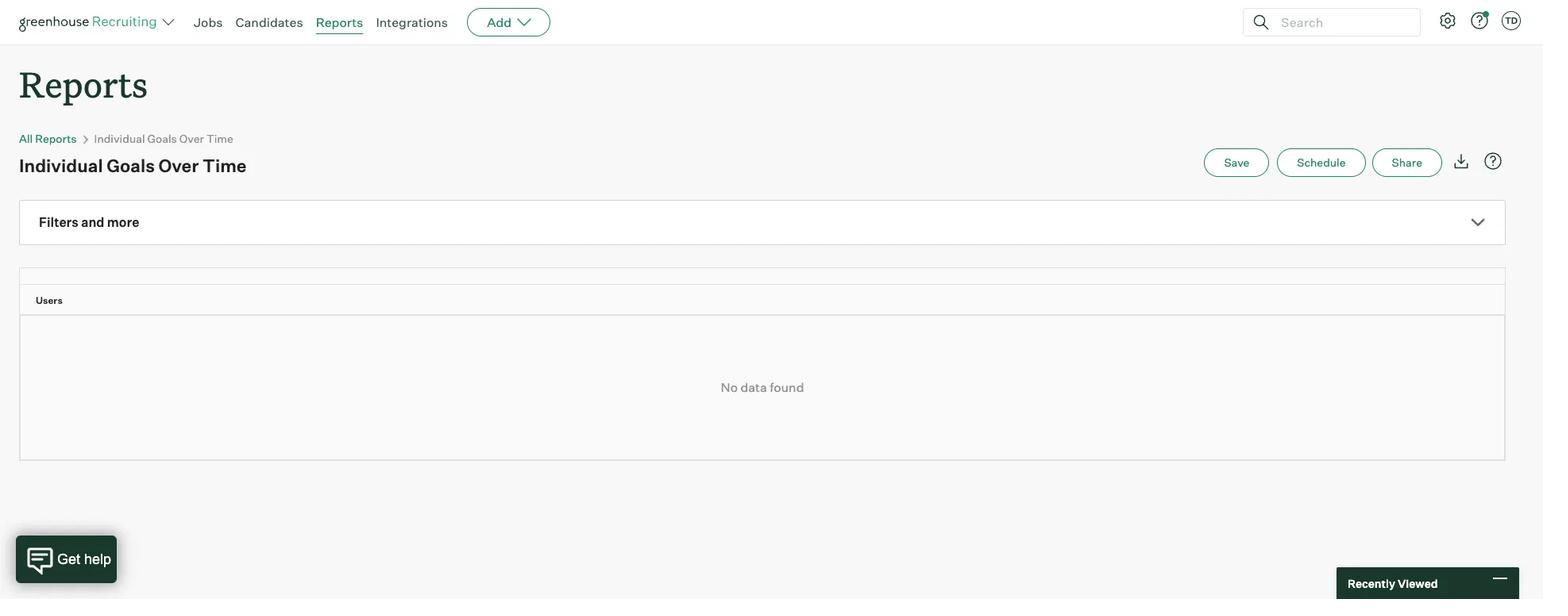 Task type: describe. For each thing, give the bounding box(es) containing it.
td button
[[1502, 11, 1521, 30]]

1 vertical spatial goals
[[107, 155, 155, 176]]

1 vertical spatial reports
[[19, 60, 148, 107]]

share
[[1392, 156, 1422, 169]]

all
[[19, 132, 33, 145]]

candidates link
[[235, 14, 303, 30]]

share button
[[1372, 149, 1442, 177]]

td
[[1505, 15, 1518, 26]]

users
[[36, 295, 63, 307]]

save and schedule this report to revisit it! element
[[1204, 149, 1277, 177]]

recently
[[1348, 577, 1395, 590]]

no
[[721, 380, 738, 396]]

0 vertical spatial goals
[[147, 132, 177, 145]]

greenhouse recruiting image
[[19, 13, 162, 32]]

all reports
[[19, 132, 77, 145]]

1 vertical spatial individual goals over time
[[19, 155, 247, 176]]

integrations link
[[376, 14, 448, 30]]

users column header
[[20, 285, 1519, 315]]

Search text field
[[1277, 11, 1406, 34]]

1 vertical spatial over
[[158, 155, 199, 176]]

2 vertical spatial reports
[[35, 132, 77, 145]]

jobs link
[[194, 14, 223, 30]]

schedule
[[1297, 156, 1346, 169]]

candidates
[[235, 14, 303, 30]]

configure image
[[1438, 11, 1457, 30]]

viewed
[[1398, 577, 1438, 590]]

jobs
[[194, 14, 223, 30]]

more
[[107, 215, 139, 230]]



Task type: vqa. For each thing, say whether or not it's contained in the screenshot.
3rd Schedule Interview Link from the bottom of the page
no



Task type: locate. For each thing, give the bounding box(es) containing it.
save button
[[1204, 149, 1269, 177]]

filters
[[39, 215, 79, 230]]

1 vertical spatial time
[[203, 155, 247, 176]]

time
[[206, 132, 233, 145], [203, 155, 247, 176]]

0 vertical spatial individual
[[94, 132, 145, 145]]

reports link
[[316, 14, 363, 30]]

column header
[[20, 269, 60, 284]]

reports
[[316, 14, 363, 30], [19, 60, 148, 107], [35, 132, 77, 145]]

over
[[179, 132, 204, 145], [158, 155, 199, 176]]

add
[[487, 14, 512, 30]]

individual
[[94, 132, 145, 145], [19, 155, 103, 176]]

reports right candidates link
[[316, 14, 363, 30]]

reports down greenhouse recruiting image
[[19, 60, 148, 107]]

no data found
[[721, 380, 804, 396]]

download image
[[1452, 152, 1471, 171]]

individual down all reports
[[19, 155, 103, 176]]

users grid
[[20, 269, 1519, 315]]

faq image
[[1484, 152, 1503, 171]]

reports right all
[[35, 132, 77, 145]]

0 vertical spatial time
[[206, 132, 233, 145]]

all reports link
[[19, 132, 77, 145]]

column header inside users grid
[[20, 269, 60, 284]]

data
[[741, 380, 767, 396]]

found
[[770, 380, 804, 396]]

filters and more
[[39, 215, 139, 230]]

and
[[81, 215, 104, 230]]

individual goals over time link
[[94, 132, 233, 145]]

individual right all reports
[[94, 132, 145, 145]]

schedule button
[[1277, 149, 1366, 177]]

0 vertical spatial reports
[[316, 14, 363, 30]]

add button
[[467, 8, 551, 37]]

0 vertical spatial individual goals over time
[[94, 132, 233, 145]]

save
[[1224, 156, 1250, 169]]

0 vertical spatial over
[[179, 132, 204, 145]]

recently viewed
[[1348, 577, 1438, 590]]

td button
[[1499, 8, 1524, 33]]

1 vertical spatial individual
[[19, 155, 103, 176]]

integrations
[[376, 14, 448, 30]]

goals
[[147, 132, 177, 145], [107, 155, 155, 176]]

individual goals over time
[[94, 132, 233, 145], [19, 155, 247, 176]]



